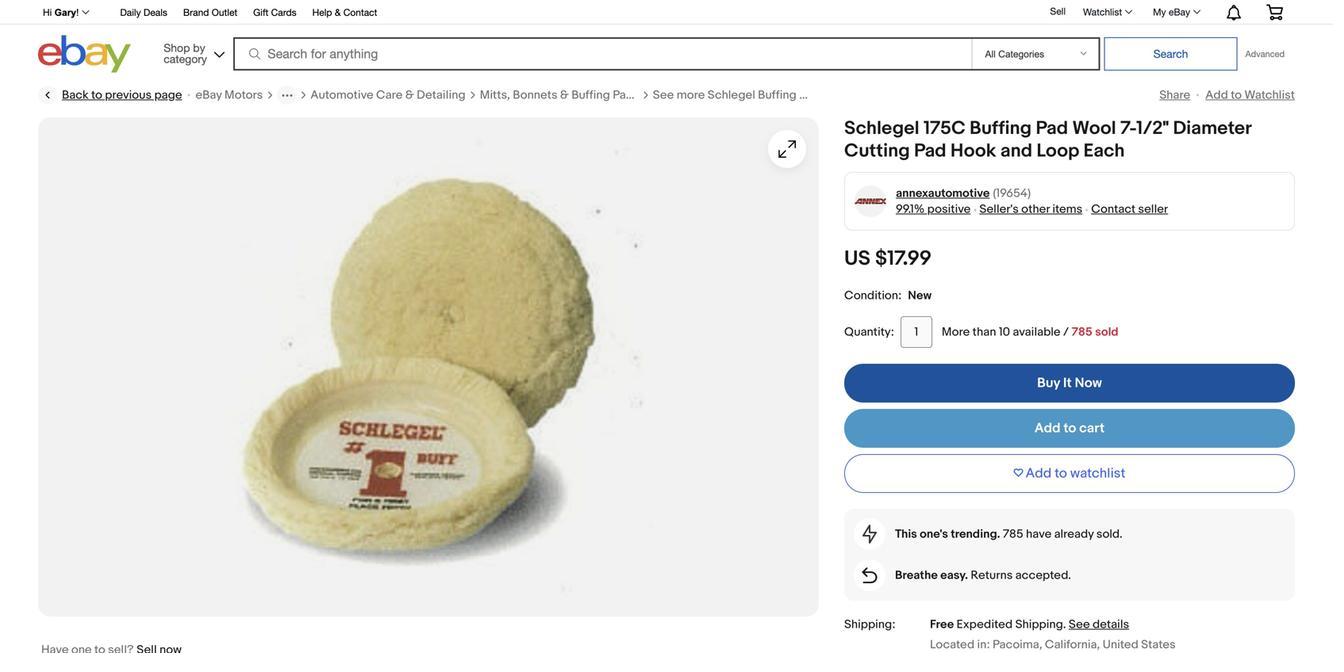 Task type: describe. For each thing, give the bounding box(es) containing it.
add to watchlist link
[[1205, 88, 1295, 102]]

annexautomotive image
[[854, 185, 887, 218]]

gift cards
[[253, 7, 296, 18]]

this one's trending. 785 have already sold.
[[895, 528, 1122, 542]]

wool inside schlegel 175c buffing pad wool 7-1/2" diameter cutting pad hook and loop  each
[[1072, 117, 1116, 140]]

annexautomotive
[[896, 186, 990, 201]]

buffing for &
[[571, 88, 610, 102]]

buy it now
[[1037, 375, 1102, 392]]

add for add to cart
[[1034, 421, 1061, 437]]

loop
[[1037, 140, 1079, 163]]

to for cart
[[1064, 421, 1076, 437]]

details
[[1093, 618, 1129, 632]]

0 horizontal spatial pad
[[799, 88, 820, 102]]

this
[[895, 528, 917, 542]]

your shopping cart image
[[1266, 4, 1284, 20]]

see more schlegel buffing pad wool 8" diameter hook and...
[[653, 88, 979, 102]]

by
[[193, 41, 205, 54]]

diameter for 1/2"
[[1173, 117, 1251, 140]]

watchlist inside account navigation
[[1083, 6, 1122, 17]]

.
[[1063, 618, 1066, 632]]

99.1%
[[896, 202, 925, 217]]

175c
[[923, 117, 965, 140]]

buy
[[1037, 375, 1060, 392]]

have
[[1026, 528, 1052, 542]]

other
[[1021, 202, 1050, 217]]

watchlist link
[[1074, 2, 1139, 21]]

located
[[930, 638, 974, 653]]

/
[[1063, 325, 1069, 340]]

contact seller link
[[1091, 202, 1168, 217]]

more
[[677, 88, 705, 102]]

share button
[[1159, 88, 1190, 102]]

schlegel 175c buffing pad wool 7-1/2" diameter cutting pad hook and loop  each  - picture 1 of 1 image
[[38, 117, 819, 617]]

add to cart link
[[844, 409, 1295, 448]]

condition: new
[[844, 289, 932, 303]]

account navigation
[[34, 0, 1295, 25]]

shipping:
[[844, 618, 895, 632]]

ebay motors
[[196, 88, 263, 102]]

mitts, bonnets & buffing pads link
[[480, 87, 639, 103]]

buffing for schlegel
[[758, 88, 796, 102]]

add for add to watchlist
[[1026, 466, 1052, 482]]

available
[[1013, 325, 1061, 340]]

easy.
[[940, 569, 968, 583]]

free
[[930, 618, 954, 632]]

share
[[1159, 88, 1190, 102]]

my ebay
[[1153, 6, 1190, 17]]

sold
[[1095, 325, 1118, 340]]

mitts,
[[480, 88, 510, 102]]

seller
[[1138, 202, 1168, 217]]

8"
[[853, 88, 864, 102]]

1 horizontal spatial contact
[[1091, 202, 1136, 217]]

my
[[1153, 6, 1166, 17]]

daily deals
[[120, 7, 167, 18]]

none submit inside shop by category banner
[[1104, 37, 1237, 71]]

hook inside schlegel 175c buffing pad wool 7-1/2" diameter cutting pad hook and loop  each
[[950, 140, 996, 163]]

my ebay link
[[1144, 2, 1208, 21]]

contact seller
[[1091, 202, 1168, 217]]

brand outlet
[[183, 7, 237, 18]]

states
[[1141, 638, 1176, 653]]

annexautomotive (19654)
[[896, 186, 1031, 201]]

99.1% positive link
[[896, 202, 971, 217]]

0 vertical spatial schlegel
[[708, 88, 755, 102]]

0 horizontal spatial hook
[[919, 88, 948, 102]]

new
[[908, 289, 932, 303]]

sold.
[[1096, 528, 1122, 542]]

cart
[[1079, 421, 1105, 437]]

hi
[[43, 7, 52, 18]]

hi gary !
[[43, 7, 79, 18]]

& inside 'link'
[[335, 7, 341, 18]]

add to watchlist button
[[844, 455, 1295, 494]]

more
[[942, 325, 970, 340]]

already
[[1054, 528, 1094, 542]]

back
[[62, 88, 89, 102]]

automotive care & detailing link
[[310, 87, 466, 103]]

1 horizontal spatial pad
[[914, 140, 946, 163]]

and
[[1000, 140, 1032, 163]]

care
[[376, 88, 403, 102]]

seller's
[[979, 202, 1019, 217]]

condition:
[[844, 289, 902, 303]]

shop
[[164, 41, 190, 54]]

page
[[154, 88, 182, 102]]

cards
[[271, 7, 296, 18]]

7-
[[1120, 117, 1136, 140]]

ebay motors link
[[196, 87, 263, 103]]

watchlist
[[1070, 466, 1125, 482]]

annexautomotive link
[[896, 186, 990, 202]]

automotive
[[310, 88, 373, 102]]

seller's other items link
[[979, 202, 1082, 217]]

positive
[[927, 202, 971, 217]]

2 horizontal spatial pad
[[1036, 117, 1068, 140]]

cutting
[[844, 140, 910, 163]]

buffing inside schlegel 175c buffing pad wool 7-1/2" diameter cutting pad hook and loop  each
[[970, 117, 1032, 140]]



Task type: vqa. For each thing, say whether or not it's contained in the screenshot.
already
yes



Task type: locate. For each thing, give the bounding box(es) containing it.
ebay
[[1169, 6, 1190, 17], [196, 88, 222, 102]]

sell link
[[1043, 6, 1073, 17]]

1 vertical spatial hook
[[950, 140, 996, 163]]

Quantity: text field
[[900, 317, 932, 348]]

1 horizontal spatial schlegel
[[844, 117, 919, 140]]

add left cart
[[1034, 421, 1061, 437]]

diameter inside schlegel 175c buffing pad wool 7-1/2" diameter cutting pad hook and loop  each
[[1173, 117, 1251, 140]]

see right . at the bottom right
[[1069, 618, 1090, 632]]

now
[[1075, 375, 1102, 392]]

pad right 'and'
[[1036, 117, 1068, 140]]

1 horizontal spatial wool
[[1072, 117, 1116, 140]]

1 horizontal spatial hook
[[950, 140, 996, 163]]

99.1% positive
[[896, 202, 971, 217]]

previous
[[105, 88, 152, 102]]

breathe easy. returns accepted.
[[895, 569, 1071, 583]]

back to previous page
[[62, 88, 182, 102]]

ebay right the my
[[1169, 6, 1190, 17]]

buffing inside mitts, bonnets & buffing pads link
[[571, 88, 610, 102]]

more than 10 available / 785 sold
[[942, 325, 1118, 340]]

to for watchlist
[[1231, 88, 1242, 102]]

1 vertical spatial 785
[[1003, 528, 1023, 542]]

advanced
[[1245, 49, 1285, 59]]

0 horizontal spatial watchlist
[[1083, 6, 1122, 17]]

1 vertical spatial contact
[[1091, 202, 1136, 217]]

watchlist down advanced
[[1244, 88, 1295, 102]]

with details__icon image
[[862, 525, 877, 544], [862, 568, 877, 584]]

1 vertical spatial watchlist
[[1244, 88, 1295, 102]]

785 left have
[[1003, 528, 1023, 542]]

10
[[999, 325, 1010, 340]]

785
[[1072, 325, 1092, 340], [1003, 528, 1023, 542]]

add for add to watchlist
[[1205, 88, 1228, 102]]

1 vertical spatial add
[[1034, 421, 1061, 437]]

wool left 8"
[[822, 88, 850, 102]]

daily
[[120, 7, 141, 18]]

wool
[[822, 88, 850, 102], [1072, 117, 1116, 140]]

each
[[1084, 140, 1125, 163]]

add to cart
[[1034, 421, 1105, 437]]

& right help
[[335, 7, 341, 18]]

2 vertical spatial add
[[1026, 466, 1052, 482]]

shop by category button
[[156, 35, 228, 69]]

0 horizontal spatial 785
[[1003, 528, 1023, 542]]

2 horizontal spatial buffing
[[970, 117, 1032, 140]]

motors
[[224, 88, 263, 102]]

see
[[653, 88, 674, 102], [1069, 618, 1090, 632]]

2 horizontal spatial &
[[560, 88, 569, 102]]

0 vertical spatial contact
[[343, 7, 377, 18]]

0 vertical spatial with details__icon image
[[862, 525, 877, 544]]

gift cards link
[[253, 4, 296, 22]]

0 horizontal spatial buffing
[[571, 88, 610, 102]]

1 vertical spatial see
[[1069, 618, 1090, 632]]

brand outlet link
[[183, 4, 237, 22]]

diameter for 8"
[[867, 88, 916, 102]]

bonnets
[[513, 88, 557, 102]]

hook left 'and'
[[950, 140, 996, 163]]

add right share
[[1205, 88, 1228, 102]]

contact left 'seller'
[[1091, 202, 1136, 217]]

contact right help
[[343, 7, 377, 18]]

0 horizontal spatial wool
[[822, 88, 850, 102]]

to inside button
[[1055, 466, 1067, 482]]

with details__icon image left breathe
[[862, 568, 877, 584]]

add
[[1205, 88, 1228, 102], [1034, 421, 1061, 437], [1026, 466, 1052, 482]]

to left cart
[[1064, 421, 1076, 437]]

shop by category banner
[[34, 0, 1295, 77]]

hook left and...
[[919, 88, 948, 102]]

& for mitts, bonnets & buffing pads
[[560, 88, 569, 102]]

to down advanced link
[[1231, 88, 1242, 102]]

than
[[973, 325, 996, 340]]

&
[[335, 7, 341, 18], [405, 88, 414, 102], [560, 88, 569, 102]]

0 vertical spatial see
[[653, 88, 674, 102]]

0 horizontal spatial schlegel
[[708, 88, 755, 102]]

wool left 7- at the top
[[1072, 117, 1116, 140]]

schlegel inside schlegel 175c buffing pad wool 7-1/2" diameter cutting pad hook and loop  each
[[844, 117, 919, 140]]

pad up 'annexautomotive'
[[914, 140, 946, 163]]

california,
[[1045, 638, 1100, 653]]

help
[[312, 7, 332, 18]]

it
[[1063, 375, 1072, 392]]

in:
[[977, 638, 990, 653]]

watchlist right "sell"
[[1083, 6, 1122, 17]]

1 vertical spatial diameter
[[1173, 117, 1251, 140]]

0 horizontal spatial see
[[653, 88, 674, 102]]

add to watchlist
[[1026, 466, 1125, 482]]

!
[[76, 7, 79, 18]]

to for previous
[[91, 88, 102, 102]]

1 horizontal spatial buffing
[[758, 88, 796, 102]]

0 vertical spatial 785
[[1072, 325, 1092, 340]]

us
[[844, 247, 871, 271]]

Search for anything text field
[[236, 39, 968, 69]]

0 vertical spatial diameter
[[867, 88, 916, 102]]

1 horizontal spatial watchlist
[[1244, 88, 1295, 102]]

add inside button
[[1026, 466, 1052, 482]]

see inside free expedited shipping . see details located in: pacoima, california, united states
[[1069, 618, 1090, 632]]

1 vertical spatial ebay
[[196, 88, 222, 102]]

shipping
[[1015, 618, 1063, 632]]

ebay inside account navigation
[[1169, 6, 1190, 17]]

schlegel 175c buffing pad wool 7-1/2" diameter cutting pad hook and loop  each
[[844, 117, 1251, 163]]

None submit
[[1104, 37, 1237, 71]]

help & contact
[[312, 7, 377, 18]]

one's
[[920, 528, 948, 542]]

buffing
[[571, 88, 610, 102], [758, 88, 796, 102], [970, 117, 1032, 140]]

add down add to cart
[[1026, 466, 1052, 482]]

0 vertical spatial add
[[1205, 88, 1228, 102]]

& for automotive care & detailing
[[405, 88, 414, 102]]

to for watchlist
[[1055, 466, 1067, 482]]

schlegel down 8"
[[844, 117, 919, 140]]

mitts, bonnets & buffing pads
[[480, 88, 639, 102]]

to left watchlist on the bottom
[[1055, 466, 1067, 482]]

quantity:
[[844, 325, 894, 340]]

1 horizontal spatial &
[[405, 88, 414, 102]]

returns
[[971, 569, 1013, 583]]

detailing
[[417, 88, 466, 102]]

shop by category
[[164, 41, 207, 65]]

diameter right 8"
[[867, 88, 916, 102]]

buffing inside see more schlegel buffing pad wool 8" diameter hook and... link
[[758, 88, 796, 102]]

schlegel
[[708, 88, 755, 102], [844, 117, 919, 140]]

pad left 8"
[[799, 88, 820, 102]]

1 vertical spatial schlegel
[[844, 117, 919, 140]]

schlegel right more
[[708, 88, 755, 102]]

with details__icon image for this
[[862, 525, 877, 544]]

785 right the /
[[1072, 325, 1092, 340]]

1 horizontal spatial 785
[[1072, 325, 1092, 340]]

see details link
[[1069, 618, 1129, 632]]

0 horizontal spatial ebay
[[196, 88, 222, 102]]

0 vertical spatial watchlist
[[1083, 6, 1122, 17]]

trending.
[[951, 528, 1000, 542]]

category
[[164, 52, 207, 65]]

& right care
[[405, 88, 414, 102]]

1 horizontal spatial see
[[1069, 618, 1090, 632]]

contact inside 'link'
[[343, 7, 377, 18]]

0 horizontal spatial &
[[335, 7, 341, 18]]

pacoima,
[[993, 638, 1042, 653]]

and...
[[950, 88, 979, 102]]

hook
[[919, 88, 948, 102], [950, 140, 996, 163]]

0 horizontal spatial contact
[[343, 7, 377, 18]]

deals
[[144, 7, 167, 18]]

gary
[[54, 7, 76, 18]]

0 horizontal spatial diameter
[[867, 88, 916, 102]]

items
[[1052, 202, 1082, 217]]

0 vertical spatial ebay
[[1169, 6, 1190, 17]]

breathe
[[895, 569, 938, 583]]

1 vertical spatial wool
[[1072, 117, 1116, 140]]

1 horizontal spatial diameter
[[1173, 117, 1251, 140]]

diameter down share
[[1173, 117, 1251, 140]]

help & contact link
[[312, 4, 377, 22]]

1 vertical spatial with details__icon image
[[862, 568, 877, 584]]

sell
[[1050, 6, 1066, 17]]

with details__icon image for breathe
[[862, 568, 877, 584]]

pads
[[613, 88, 639, 102]]

0 vertical spatial wool
[[822, 88, 850, 102]]

united
[[1103, 638, 1138, 653]]

advanced link
[[1237, 38, 1293, 70]]

gift
[[253, 7, 268, 18]]

brand
[[183, 7, 209, 18]]

outlet
[[212, 7, 237, 18]]

& right bonnets
[[560, 88, 569, 102]]

1 horizontal spatial ebay
[[1169, 6, 1190, 17]]

back to previous page link
[[38, 86, 182, 105]]

add to watchlist
[[1205, 88, 1295, 102]]

daily deals link
[[120, 4, 167, 22]]

see left more
[[653, 88, 674, 102]]

with details__icon image left this
[[862, 525, 877, 544]]

to
[[91, 88, 102, 102], [1231, 88, 1242, 102], [1064, 421, 1076, 437], [1055, 466, 1067, 482]]

0 vertical spatial hook
[[919, 88, 948, 102]]

ebay left motors
[[196, 88, 222, 102]]

$17.99
[[875, 247, 932, 271]]

to right back
[[91, 88, 102, 102]]

pad
[[799, 88, 820, 102], [1036, 117, 1068, 140], [914, 140, 946, 163]]



